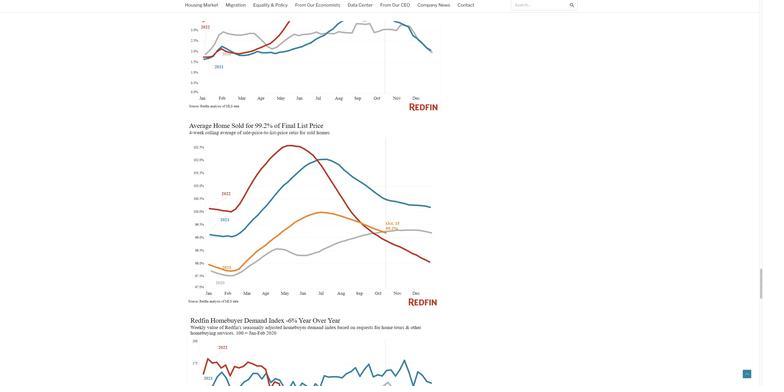 Task type: describe. For each thing, give the bounding box(es) containing it.
from for from our economists
[[295, 2, 306, 8]]

search image
[[570, 3, 574, 7]]

center
[[358, 2, 373, 8]]

data
[[348, 2, 358, 8]]

housing
[[185, 2, 202, 8]]

from our ceo
[[380, 2, 410, 8]]

from our economists link
[[291, 0, 344, 11]]

equality & policy link
[[249, 0, 291, 11]]

our for ceo
[[392, 2, 400, 8]]

&
[[271, 2, 274, 8]]

contact link
[[454, 0, 478, 11]]

data center
[[348, 2, 373, 8]]

from for from our ceo
[[380, 2, 391, 8]]

company
[[417, 2, 437, 8]]

policy
[[275, 2, 288, 8]]

from our economists
[[295, 2, 340, 8]]



Task type: vqa. For each thing, say whether or not it's contained in the screenshot.
search field
yes



Task type: locate. For each thing, give the bounding box(es) containing it.
Search... search field
[[511, 0, 567, 10]]

1 our from the left
[[307, 2, 315, 8]]

2 from from the left
[[380, 2, 391, 8]]

from left ceo
[[380, 2, 391, 8]]

1 from from the left
[[295, 2, 306, 8]]

0 horizontal spatial from
[[295, 2, 306, 8]]

None search field
[[511, 0, 578, 10]]

company news
[[417, 2, 450, 8]]

housing market link
[[181, 0, 222, 11]]

migration link
[[222, 0, 249, 11]]

migration
[[226, 2, 246, 8]]

our
[[307, 2, 315, 8], [392, 2, 400, 8]]

housing market
[[185, 2, 218, 8]]

equality
[[253, 2, 270, 8]]

data center link
[[344, 0, 377, 11]]

0 horizontal spatial our
[[307, 2, 315, 8]]

ceo
[[401, 2, 410, 8]]

our for economists
[[307, 2, 315, 8]]

contact
[[458, 2, 474, 8]]

from our ceo link
[[377, 0, 414, 11]]

equality & policy
[[253, 2, 288, 8]]

1 horizontal spatial our
[[392, 2, 400, 8]]

economists
[[316, 2, 340, 8]]

company news link
[[414, 0, 454, 11]]

our left ceo
[[392, 2, 400, 8]]

2 our from the left
[[392, 2, 400, 8]]

news
[[438, 2, 450, 8]]

from right policy
[[295, 2, 306, 8]]

1 horizontal spatial from
[[380, 2, 391, 8]]

market
[[203, 2, 218, 8]]

from
[[295, 2, 306, 8], [380, 2, 391, 8]]

our left economists
[[307, 2, 315, 8]]



